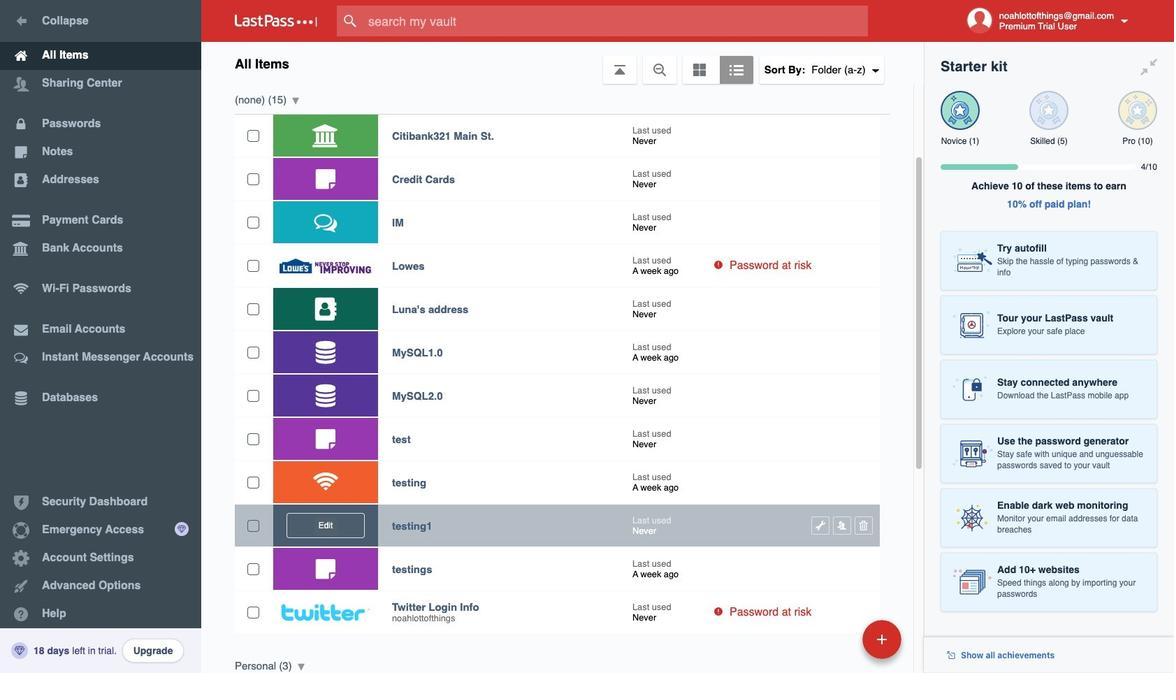 Task type: describe. For each thing, give the bounding box(es) containing it.
lastpass image
[[235, 15, 317, 27]]

main navigation navigation
[[0, 0, 201, 673]]

new item element
[[767, 620, 907, 659]]

search my vault text field
[[337, 6, 896, 36]]

new item navigation
[[767, 616, 911, 673]]



Task type: locate. For each thing, give the bounding box(es) containing it.
vault options navigation
[[201, 42, 925, 84]]

Search search field
[[337, 6, 896, 36]]



